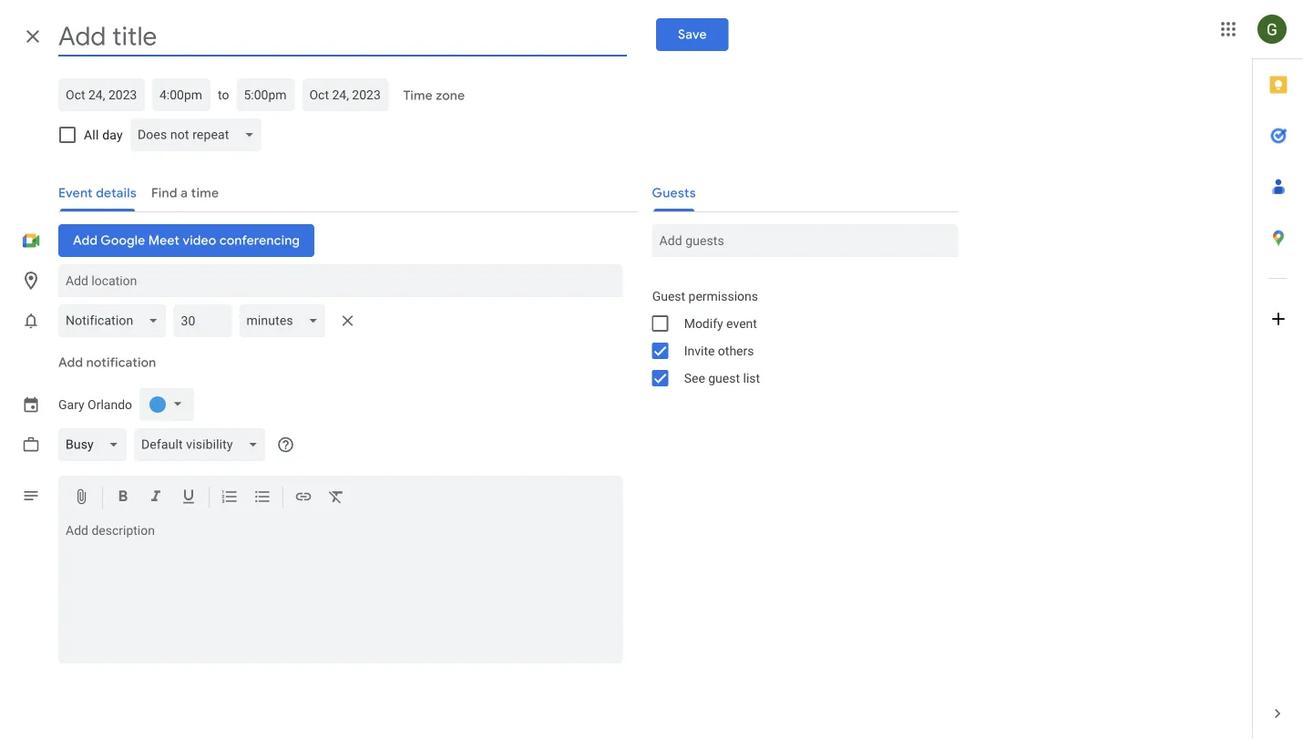 Task type: describe. For each thing, give the bounding box(es) containing it.
insert link image
[[294, 488, 313, 509]]

time zone button
[[396, 79, 472, 112]]

permissions
[[689, 288, 758, 303]]

time
[[403, 87, 433, 104]]

bulleted list image
[[253, 488, 272, 509]]

Minutes in advance for notification number field
[[181, 304, 225, 337]]

group containing guest permissions
[[638, 283, 958, 392]]

modify event
[[684, 316, 757, 331]]

event
[[726, 316, 757, 331]]

30 minutes before element
[[58, 301, 362, 341]]

End time text field
[[244, 84, 287, 106]]

Start time text field
[[159, 84, 203, 106]]

others
[[718, 343, 754, 358]]

invite others
[[684, 343, 754, 358]]

all
[[84, 127, 99, 142]]

zone
[[436, 87, 465, 104]]

Description text field
[[58, 523, 623, 660]]

numbered list image
[[221, 488, 239, 509]]

formatting options toolbar
[[58, 476, 623, 520]]

End date text field
[[309, 84, 381, 106]]

bold image
[[114, 488, 132, 509]]



Task type: locate. For each thing, give the bounding box(es) containing it.
list
[[743, 370, 760, 386]]

day
[[102, 127, 123, 142]]

guest
[[708, 370, 740, 386]]

see guest list
[[684, 370, 760, 386]]

invite
[[684, 343, 715, 358]]

all day
[[84, 127, 123, 142]]

group
[[638, 283, 958, 392]]

tab list
[[1253, 59, 1303, 688]]

see
[[684, 370, 705, 386]]

italic image
[[147, 488, 165, 509]]

Location text field
[[66, 264, 616, 297]]

to
[[218, 87, 229, 102]]

save button
[[656, 18, 729, 51]]

save
[[678, 26, 707, 43]]

Start date text field
[[66, 84, 138, 106]]

underline image
[[180, 488, 198, 509]]

Guests text field
[[660, 224, 951, 257]]

add
[[58, 355, 83, 371]]

add notification button
[[51, 341, 163, 385]]

guest
[[652, 288, 685, 303]]

guest permissions
[[652, 288, 758, 303]]

modify
[[684, 316, 723, 331]]

None field
[[130, 118, 269, 151], [58, 304, 174, 337], [239, 304, 333, 337], [58, 428, 134, 461], [134, 428, 273, 461], [130, 118, 269, 151], [58, 304, 174, 337], [239, 304, 333, 337], [58, 428, 134, 461], [134, 428, 273, 461]]

orlando
[[88, 397, 132, 412]]

time zone
[[403, 87, 465, 104]]

add notification
[[58, 355, 156, 371]]

remove formatting image
[[327, 488, 345, 509]]

gary
[[58, 397, 84, 412]]

gary orlando
[[58, 397, 132, 412]]

notification
[[86, 355, 156, 371]]

Title text field
[[58, 16, 627, 57]]



Task type: vqa. For each thing, say whether or not it's contained in the screenshot.
18 element
no



